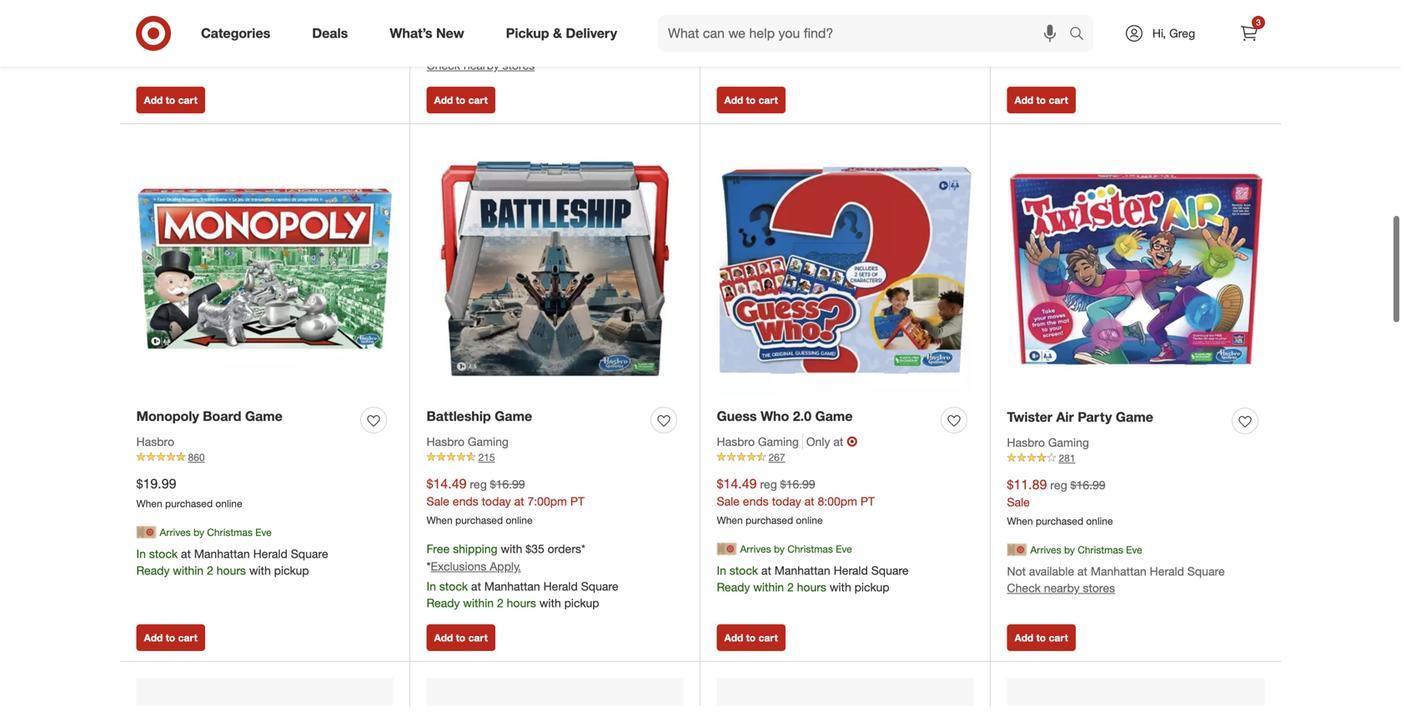 Task type: describe. For each thing, give the bounding box(es) containing it.
categories link
[[187, 15, 291, 52]]

hasbro gaming only at ¬
[[717, 434, 858, 450]]

ready inside 'in stock at  manhattan herald square ready within 2 hours'
[[136, 41, 170, 56]]

at down "$14.49 reg $16.99 sale ends today at 8:00pm pt when purchased online"
[[762, 564, 772, 578]]

battleship game link
[[427, 407, 533, 426]]

hours inside free shipping with $35 orders* * exclusions apply. in stock at  manhattan herald square ready within 2 hours with pickup
[[507, 596, 536, 611]]

at left the search
[[1052, 25, 1062, 40]]

what's
[[390, 25, 433, 41]]

pickup & delivery link
[[492, 15, 638, 52]]

online inside $14.49 reg $16.99 sale ends today at 7:00pm pt when purchased online
[[506, 515, 533, 527]]

sale for battleship game
[[427, 495, 450, 509]]

arrives down $19.99 when purchased online
[[160, 527, 191, 539]]

267
[[769, 451, 786, 464]]

hi, greg
[[1153, 26, 1196, 40]]

hasbro gaming for twister
[[1008, 435, 1090, 450]]

$19.99 when purchased online
[[136, 476, 242, 510]]

pt for battleship game
[[571, 495, 585, 509]]

What can we help you find? suggestions appear below search field
[[658, 15, 1074, 52]]

arrives down "$14.49 reg $16.99 sale ends today at 8:00pm pt when purchased online"
[[741, 543, 772, 556]]

stores inside not available at manhattan herald square check nearby stores
[[1084, 581, 1116, 596]]

twister air party game link
[[1008, 408, 1154, 427]]

party
[[1078, 409, 1113, 425]]

what's new
[[390, 25, 464, 41]]

only
[[807, 435, 831, 449]]

eve up limited stock at  manhattan herald square
[[836, 3, 853, 15]]

square inside 'in stock at  manhattan herald square ready within 2 hours'
[[291, 24, 328, 39]]

purchased inside $11.89 reg $16.99 sale when purchased online
[[1036, 515, 1084, 528]]

within inside 'in stock at  manhattan herald square ready within 2 hours'
[[173, 41, 204, 56]]

christmas up limited stock at  manhattan herald square
[[788, 3, 833, 15]]

860 link
[[136, 450, 393, 465]]

¬
[[847, 434, 858, 450]]

*
[[427, 559, 431, 574]]

$11.89
[[1008, 477, 1048, 493]]

arrives by christmas eve up available
[[1031, 544, 1143, 557]]

not available at manhattan herald square check nearby stores
[[1008, 565, 1226, 596]]

stores inside 'manhattan herald square check nearby stores'
[[503, 58, 535, 72]]

check inside not available at manhattan herald square check nearby stores
[[1008, 581, 1041, 596]]

manhattan inside free shipping with $35 orders* * exclusions apply. in stock at  manhattan herald square ready within 2 hours with pickup
[[485, 579, 540, 594]]

sale for guess who 2.0 game
[[717, 495, 740, 509]]

at right limited
[[791, 23, 801, 38]]

at inside 'in stock at  manhattan herald square ready within 2 hours'
[[181, 24, 191, 39]]

by down $19.99 when purchased online
[[194, 527, 204, 539]]

stock inside 'in stock at  manhattan herald square ready within 2 hours'
[[149, 24, 178, 39]]

$16.99 for who
[[781, 477, 816, 492]]

281 link
[[1008, 451, 1265, 466]]

guess
[[717, 408, 757, 425]]

hasbro gaming for battleship
[[427, 435, 509, 449]]

1 horizontal spatial hasbro gaming link
[[717, 434, 804, 450]]

hasbro down the monopoly
[[136, 435, 174, 449]]

herald inside free shipping with $35 orders* * exclusions apply. in stock at  manhattan herald square ready within 2 hours with pickup
[[544, 579, 578, 594]]

exclusions apply. button
[[431, 559, 521, 575]]

eve up not available at manhattan herald square check nearby stores
[[1127, 544, 1143, 557]]

at inside "$14.49 reg $16.99 sale ends today at 8:00pm pt when purchased online"
[[805, 495, 815, 509]]

8:00pm
[[818, 495, 858, 509]]

game right party
[[1116, 409, 1154, 425]]

3
[[1257, 17, 1262, 28]]

arrives right what's
[[450, 21, 481, 33]]

2 inside 'in stock at  manhattan herald square ready within 2 hours'
[[207, 41, 213, 56]]

battleship
[[427, 408, 491, 425]]

215 link
[[427, 450, 684, 465]]

$11.89 reg $16.99 sale when purchased online
[[1008, 477, 1114, 528]]

online inside $19.99 when purchased online
[[216, 498, 242, 510]]

free shipping with $35 orders* * exclusions apply. in stock at  manhattan herald square ready within 2 hours with pickup
[[427, 542, 619, 611]]

manhattan inside 'in stock at  manhattan herald square ready within 2 hours'
[[194, 24, 250, 39]]

3 link
[[1232, 15, 1268, 52]]

air
[[1057, 409, 1075, 425]]

twister air party game
[[1008, 409, 1154, 425]]

in inside free shipping with $35 orders* * exclusions apply. in stock at  manhattan herald square ready within 2 hours with pickup
[[427, 579, 436, 594]]

herald inside 'in stock at  manhattan herald square ready within 2 hours'
[[253, 24, 288, 39]]

purchased inside "$14.49 reg $16.99 sale ends today at 8:00pm pt when purchased online"
[[746, 515, 794, 527]]

battleship game
[[427, 408, 533, 425]]

check nearby stores button for manhattan
[[1008, 580, 1116, 597]]

hasbro gaming link for twister
[[1008, 435, 1090, 451]]

215
[[479, 451, 495, 464]]

what's new link
[[376, 15, 485, 52]]

herald inside not available at manhattan herald square check nearby stores
[[1150, 565, 1185, 579]]

monopoly board game link
[[136, 407, 283, 426]]

pickup & delivery
[[506, 25, 618, 41]]

monopoly
[[136, 408, 199, 425]]

online inside $11.89 reg $16.99 sale when purchased online
[[1087, 515, 1114, 528]]

reg for battleship
[[470, 477, 487, 492]]

eve up categories
[[255, 4, 272, 16]]

within inside free shipping with $35 orders* * exclusions apply. in stock at  manhattan herald square ready within 2 hours with pickup
[[463, 596, 494, 611]]

available
[[1030, 565, 1075, 579]]

when inside $11.89 reg $16.99 sale when purchased online
[[1008, 515, 1034, 528]]

ends for guess
[[743, 495, 769, 509]]

$19.99
[[136, 476, 176, 492]]

&
[[553, 25, 562, 41]]

christmas down "$14.49 reg $16.99 sale ends today at 8:00pm pt when purchased online"
[[788, 543, 833, 556]]

today for game
[[482, 495, 511, 509]]

at inside hasbro gaming only at ¬
[[834, 435, 844, 449]]

guess who 2.0 game
[[717, 408, 853, 425]]

delivery
[[566, 25, 618, 41]]

eve up 'manhattan herald square check nearby stores'
[[546, 21, 562, 33]]

categories
[[201, 25, 271, 41]]

arrives by christmas eve up limited stock at  manhattan herald square
[[741, 3, 853, 15]]



Task type: vqa. For each thing, say whether or not it's contained in the screenshot.
the gaming inside the Hasbro Gaming Only at ¬
yes



Task type: locate. For each thing, give the bounding box(es) containing it.
at left '7:00pm'
[[515, 495, 525, 509]]

in stock at  manhattan herald square ready within 2 hours with pickup for monopoly board game
[[136, 547, 328, 578]]

0 horizontal spatial $14.49
[[427, 476, 467, 492]]

limited stock at  manhattan herald square
[[717, 23, 938, 38]]

0 horizontal spatial reg
[[470, 477, 487, 492]]

eve down 860 link
[[255, 527, 272, 539]]

who
[[761, 408, 790, 425]]

by up the search
[[1065, 5, 1075, 17]]

1 horizontal spatial stores
[[1084, 581, 1116, 596]]

2 inside free shipping with $35 orders* * exclusions apply. in stock at  manhattan herald square ready within 2 hours with pickup
[[497, 596, 504, 611]]

1 today from the left
[[482, 495, 511, 509]]

by
[[774, 3, 785, 15], [194, 4, 204, 16], [1065, 5, 1075, 17], [484, 21, 495, 33], [194, 527, 204, 539], [774, 543, 785, 556], [1065, 544, 1075, 557]]

nearby down new
[[464, 58, 500, 72]]

game
[[245, 408, 283, 425], [495, 408, 533, 425], [816, 408, 853, 425], [1116, 409, 1154, 425]]

$14.49
[[427, 476, 467, 492], [717, 476, 757, 492]]

monopoly board game image
[[136, 140, 393, 397], [136, 140, 393, 397]]

arrives up limited
[[741, 3, 772, 15]]

hasbro link
[[136, 434, 174, 450]]

1 vertical spatial check nearby stores button
[[1008, 580, 1116, 597]]

square
[[901, 23, 938, 38], [291, 24, 328, 39], [1162, 25, 1200, 40], [607, 41, 645, 56], [291, 547, 328, 562], [872, 564, 909, 578], [1188, 565, 1226, 579], [581, 579, 619, 594]]

reg down 281
[[1051, 478, 1068, 493]]

gaming up 281
[[1049, 435, 1090, 450]]

check down the not
[[1008, 581, 1041, 596]]

pickup inside free shipping with $35 orders* * exclusions apply. in stock at  manhattan herald square ready within 2 hours with pickup
[[565, 596, 600, 611]]

hours
[[217, 41, 246, 56], [1088, 42, 1117, 57], [217, 564, 246, 578], [797, 580, 827, 595], [507, 596, 536, 611]]

$14.49 down hasbro gaming only at ¬
[[717, 476, 757, 492]]

online up not available at manhattan herald square check nearby stores
[[1087, 515, 1114, 528]]

reg
[[470, 477, 487, 492], [760, 477, 777, 492], [1051, 478, 1068, 493]]

pt
[[571, 495, 585, 509], [861, 495, 875, 509]]

today
[[482, 495, 511, 509], [772, 495, 802, 509]]

$16.99 for game
[[490, 477, 525, 492]]

sale inside $14.49 reg $16.99 sale ends today at 7:00pm pt when purchased online
[[427, 495, 450, 509]]

manhattan inside not available at manhattan herald square check nearby stores
[[1091, 565, 1147, 579]]

1 vertical spatial check
[[1008, 581, 1041, 596]]

gaming for twister
[[1049, 435, 1090, 450]]

at inside $14.49 reg $16.99 sale ends today at 7:00pm pt when purchased online
[[515, 495, 525, 509]]

at left ¬
[[834, 435, 844, 449]]

hasbro gaming up 215
[[427, 435, 509, 449]]

2.0
[[793, 408, 812, 425]]

arrives by christmas eve up categories
[[160, 4, 272, 16]]

christmas
[[788, 3, 833, 15], [207, 4, 253, 16], [1078, 5, 1124, 17], [497, 21, 543, 33], [207, 527, 253, 539], [788, 543, 833, 556], [1078, 544, 1124, 557]]

hasbro gaming link up 267 in the bottom right of the page
[[717, 434, 804, 450]]

hasbro inside hasbro gaming only at ¬
[[717, 435, 755, 449]]

herald
[[863, 23, 898, 38], [253, 24, 288, 39], [1124, 25, 1159, 40], [570, 41, 604, 56], [253, 547, 288, 562], [834, 564, 869, 578], [1150, 565, 1185, 579], [544, 579, 578, 594]]

$14.49 up 'free'
[[427, 476, 467, 492]]

arrives by christmas eve
[[741, 3, 853, 15], [160, 4, 272, 16], [1031, 5, 1143, 17], [450, 21, 562, 33], [160, 527, 272, 539], [741, 543, 853, 556], [1031, 544, 1143, 557]]

shipping
[[453, 542, 498, 557]]

arrives by christmas eve up the search
[[1031, 5, 1143, 17]]

manhattan herald square check nearby stores
[[427, 41, 645, 72]]

herald inside 'manhattan herald square check nearby stores'
[[570, 41, 604, 56]]

hasbro gaming link up 281
[[1008, 435, 1090, 451]]

$16.99 down 267 in the bottom right of the page
[[781, 477, 816, 492]]

1 horizontal spatial hasbro gaming
[[1008, 435, 1090, 450]]

gaming
[[468, 435, 509, 449], [758, 435, 799, 449], [1049, 435, 1090, 450]]

1 horizontal spatial check nearby stores button
[[1008, 580, 1116, 597]]

when inside "$14.49 reg $16.99 sale ends today at 8:00pm pt when purchased online"
[[717, 515, 743, 527]]

1 horizontal spatial sale
[[717, 495, 740, 509]]

when inside $19.99 when purchased online
[[136, 498, 162, 510]]

0 horizontal spatial $16.99
[[490, 477, 525, 492]]

reg inside "$14.49 reg $16.99 sale ends today at 8:00pm pt when purchased online"
[[760, 477, 777, 492]]

purchased down 267 in the bottom right of the page
[[746, 515, 794, 527]]

1 horizontal spatial $14.49
[[717, 476, 757, 492]]

stores
[[503, 58, 535, 72], [1084, 581, 1116, 596]]

$35
[[526, 542, 545, 557]]

nearby down available
[[1045, 581, 1080, 596]]

online inside "$14.49 reg $16.99 sale ends today at 8:00pm pt when purchased online"
[[796, 515, 823, 527]]

at
[[791, 23, 801, 38], [181, 24, 191, 39], [1052, 25, 1062, 40], [834, 435, 844, 449], [515, 495, 525, 509], [805, 495, 815, 509], [181, 547, 191, 562], [762, 564, 772, 578], [1078, 565, 1088, 579], [471, 579, 481, 594]]

by up available
[[1065, 544, 1075, 557]]

pt inside "$14.49 reg $16.99 sale ends today at 8:00pm pt when purchased online"
[[861, 495, 875, 509]]

$16.99 down 281
[[1071, 478, 1106, 493]]

0 vertical spatial nearby
[[464, 58, 500, 72]]

at down $19.99 when purchased online
[[181, 547, 191, 562]]

new
[[436, 25, 464, 41]]

in
[[136, 24, 146, 39], [1008, 25, 1017, 40], [136, 547, 146, 562], [717, 564, 727, 578], [427, 579, 436, 594]]

game up 860 link
[[245, 408, 283, 425]]

0 horizontal spatial hasbro gaming link
[[427, 434, 509, 450]]

reg down 215
[[470, 477, 487, 492]]

$16.99 down 215
[[490, 477, 525, 492]]

0 horizontal spatial in stock at  manhattan herald square ready within 2 hours with pickup
[[136, 547, 328, 578]]

2 horizontal spatial hasbro gaming link
[[1008, 435, 1090, 451]]

seasonal shipping icon image
[[717, 0, 737, 19], [136, 0, 156, 20], [1008, 1, 1028, 21], [427, 17, 447, 37], [136, 523, 156, 543], [717, 540, 737, 560], [1008, 540, 1028, 560]]

ends inside "$14.49 reg $16.99 sale ends today at 8:00pm pt when purchased online"
[[743, 495, 769, 509]]

with
[[1121, 42, 1142, 57], [501, 542, 523, 557], [249, 564, 271, 578], [830, 580, 852, 595], [540, 596, 561, 611]]

0 horizontal spatial sale
[[427, 495, 450, 509]]

arrives up 'in stock at  manhattan herald square ready within 2 hours'
[[160, 4, 191, 16]]

$14.49 inside $14.49 reg $16.99 sale ends today at 7:00pm pt when purchased online
[[427, 476, 467, 492]]

pt right '7:00pm'
[[571, 495, 585, 509]]

twister
[[1008, 409, 1053, 425]]

1 horizontal spatial in stock at  manhattan herald square ready within 2 hours with pickup
[[717, 564, 909, 595]]

purchased down '$19.99'
[[165, 498, 213, 510]]

0 horizontal spatial gaming
[[468, 435, 509, 449]]

in stock at  manhattan herald square ready within 2 hours
[[136, 24, 328, 56]]

2 today from the left
[[772, 495, 802, 509]]

hasbro down twister
[[1008, 435, 1046, 450]]

ends down 267 in the bottom right of the page
[[743, 495, 769, 509]]

281
[[1059, 452, 1076, 465]]

1 horizontal spatial reg
[[760, 477, 777, 492]]

by left pickup
[[484, 21, 495, 33]]

christmas down $19.99 when purchased online
[[207, 527, 253, 539]]

purchased down the $11.89 on the bottom right of page
[[1036, 515, 1084, 528]]

add to cart button
[[136, 87, 205, 113], [427, 87, 496, 113], [717, 87, 786, 113], [1008, 87, 1076, 113], [136, 625, 205, 652], [427, 625, 496, 652], [717, 625, 786, 652], [1008, 625, 1076, 652]]

hasbro gaming link for battleship
[[427, 434, 509, 450]]

$14.49 for battleship game
[[427, 476, 467, 492]]

$16.99 inside $14.49 reg $16.99 sale ends today at 7:00pm pt when purchased online
[[490, 477, 525, 492]]

gaming inside hasbro gaming only at ¬
[[758, 435, 799, 449]]

cart
[[178, 94, 198, 106], [469, 94, 488, 106], [759, 94, 778, 106], [1049, 94, 1069, 106], [178, 632, 198, 645], [469, 632, 488, 645], [759, 632, 778, 645], [1049, 632, 1069, 645]]

1 pt from the left
[[571, 495, 585, 509]]

0 horizontal spatial stores
[[503, 58, 535, 72]]

sale inside "$14.49 reg $16.99 sale ends today at 8:00pm pt when purchased online"
[[717, 495, 740, 509]]

1 vertical spatial stores
[[1084, 581, 1116, 596]]

online down 860 link
[[216, 498, 242, 510]]

hours inside 'in stock at  manhattan herald square ready within 2 hours'
[[217, 41, 246, 56]]

arrives left search "button"
[[1031, 5, 1062, 17]]

hasbro gaming link up 215
[[427, 434, 509, 450]]

greg
[[1170, 26, 1196, 40]]

2 $14.49 from the left
[[717, 476, 757, 492]]

guess who 2.0 game image
[[717, 140, 974, 397], [717, 140, 974, 397]]

eve down 8:00pm
[[836, 543, 853, 556]]

arrives by christmas eve up 'manhattan herald square check nearby stores'
[[450, 21, 562, 33]]

1 horizontal spatial nearby
[[1045, 581, 1080, 596]]

nearby
[[464, 58, 500, 72], [1045, 581, 1080, 596]]

in stock at  manhattan herald square ready within 2 hours with pickup
[[1008, 25, 1200, 57], [136, 547, 328, 578], [717, 564, 909, 595]]

arrives up available
[[1031, 544, 1062, 557]]

stock
[[759, 23, 788, 38], [149, 24, 178, 39], [1020, 25, 1049, 40], [149, 547, 178, 562], [730, 564, 759, 578], [440, 579, 468, 594]]

purchased inside $19.99 when purchased online
[[165, 498, 213, 510]]

check nearby stores button
[[427, 57, 535, 74], [1008, 580, 1116, 597]]

0 horizontal spatial check nearby stores button
[[427, 57, 535, 74]]

267 link
[[717, 450, 974, 465]]

christmas up 'manhattan herald square check nearby stores'
[[497, 21, 543, 33]]

at right available
[[1078, 565, 1088, 579]]

1 ends from the left
[[453, 495, 479, 509]]

0 horizontal spatial today
[[482, 495, 511, 509]]

in inside 'in stock at  manhattan herald square ready within 2 hours'
[[136, 24, 146, 39]]

to
[[166, 94, 175, 106], [456, 94, 466, 106], [746, 94, 756, 106], [1037, 94, 1047, 106], [166, 632, 175, 645], [456, 632, 466, 645], [746, 632, 756, 645], [1037, 632, 1047, 645]]

game up only
[[816, 408, 853, 425]]

by down "$14.49 reg $16.99 sale ends today at 8:00pm pt when purchased online"
[[774, 543, 785, 556]]

christmas up categories
[[207, 4, 253, 16]]

today for who
[[772, 495, 802, 509]]

ends
[[453, 495, 479, 509], [743, 495, 769, 509]]

2 horizontal spatial gaming
[[1049, 435, 1090, 450]]

by up limited stock at  manhattan herald square
[[774, 3, 785, 15]]

exclusions
[[431, 559, 487, 574]]

pt inside $14.49 reg $16.99 sale ends today at 7:00pm pt when purchased online
[[571, 495, 585, 509]]

when inside $14.49 reg $16.99 sale ends today at 7:00pm pt when purchased online
[[427, 515, 453, 527]]

1 $14.49 from the left
[[427, 476, 467, 492]]

ends for battleship
[[453, 495, 479, 509]]

manhattan inside 'manhattan herald square check nearby stores'
[[511, 41, 566, 56]]

$16.99 inside "$14.49 reg $16.99 sale ends today at 8:00pm pt when purchased online"
[[781, 477, 816, 492]]

guess who 2.0 game link
[[717, 407, 853, 426]]

pickup
[[1145, 42, 1180, 57], [274, 564, 309, 578], [855, 580, 890, 595], [565, 596, 600, 611]]

arrives by christmas eve down $19.99 when purchased online
[[160, 527, 272, 539]]

square inside not available at manhattan herald square check nearby stores
[[1188, 565, 1226, 579]]

sale inside $11.89 reg $16.99 sale when purchased online
[[1008, 495, 1030, 510]]

1 vertical spatial nearby
[[1045, 581, 1080, 596]]

hasbro down guess
[[717, 435, 755, 449]]

apply.
[[490, 559, 521, 574]]

check nearby stores button down new
[[427, 57, 535, 74]]

2 pt from the left
[[861, 495, 875, 509]]

nearby inside 'manhattan herald square check nearby stores'
[[464, 58, 500, 72]]

check nearby stores button for check
[[427, 57, 535, 74]]

gaming up 215
[[468, 435, 509, 449]]

reg for twister
[[1051, 478, 1068, 493]]

purchased inside $14.49 reg $16.99 sale ends today at 7:00pm pt when purchased online
[[456, 515, 503, 527]]

1 horizontal spatial today
[[772, 495, 802, 509]]

today inside "$14.49 reg $16.99 sale ends today at 8:00pm pt when purchased online"
[[772, 495, 802, 509]]

deals
[[312, 25, 348, 41]]

online up $35
[[506, 515, 533, 527]]

$14.49 inside "$14.49 reg $16.99 sale ends today at 8:00pm pt when purchased online"
[[717, 476, 757, 492]]

pt for guess who 2.0 game
[[861, 495, 875, 509]]

at down exclusions apply. button
[[471, 579, 481, 594]]

hasbro gaming link
[[427, 434, 509, 450], [717, 434, 804, 450], [1008, 435, 1090, 451]]

board
[[203, 408, 241, 425]]

purchased up shipping
[[456, 515, 503, 527]]

1 horizontal spatial $16.99
[[781, 477, 816, 492]]

eve right search "button"
[[1127, 5, 1143, 17]]

$16.99
[[490, 477, 525, 492], [781, 477, 816, 492], [1071, 478, 1106, 493]]

check inside 'manhattan herald square check nearby stores'
[[427, 58, 461, 72]]

twister air party game image
[[1008, 140, 1265, 398], [1008, 140, 1265, 398]]

square inside free shipping with $35 orders* * exclusions apply. in stock at  manhattan herald square ready within 2 hours with pickup
[[581, 579, 619, 594]]

hasbro
[[136, 435, 174, 449], [427, 435, 465, 449], [717, 435, 755, 449], [1008, 435, 1046, 450]]

0 vertical spatial check nearby stores button
[[427, 57, 535, 74]]

0 horizontal spatial ends
[[453, 495, 479, 509]]

orders*
[[548, 542, 586, 557]]

gaming for battleship
[[468, 435, 509, 449]]

eve
[[836, 3, 853, 15], [255, 4, 272, 16], [1127, 5, 1143, 17], [546, 21, 562, 33], [255, 527, 272, 539], [836, 543, 853, 556], [1127, 544, 1143, 557]]

today inside $14.49 reg $16.99 sale ends today at 7:00pm pt when purchased online
[[482, 495, 511, 509]]

sale for twister air party game
[[1008, 495, 1030, 510]]

hi,
[[1153, 26, 1167, 40]]

not
[[1008, 565, 1026, 579]]

check
[[427, 58, 461, 72], [1008, 581, 1041, 596]]

search
[[1062, 27, 1102, 43]]

$14.49 reg $16.99 sale ends today at 8:00pm pt when purchased online
[[717, 476, 875, 527]]

$16.99 inside $11.89 reg $16.99 sale when purchased online
[[1071, 478, 1106, 493]]

gaming up 267 in the bottom right of the page
[[758, 435, 799, 449]]

2 horizontal spatial in stock at  manhattan herald square ready within 2 hours with pickup
[[1008, 25, 1200, 57]]

2 ends from the left
[[743, 495, 769, 509]]

pickup
[[506, 25, 550, 41]]

1 horizontal spatial ends
[[743, 495, 769, 509]]

0 horizontal spatial hasbro gaming
[[427, 435, 509, 449]]

today down 215
[[482, 495, 511, 509]]

online down 8:00pm
[[796, 515, 823, 527]]

free
[[427, 542, 450, 557]]

ready
[[136, 41, 170, 56], [1008, 42, 1041, 57], [136, 564, 170, 578], [717, 580, 750, 595], [427, 596, 460, 611]]

search button
[[1062, 15, 1102, 55]]

check down new
[[427, 58, 461, 72]]

7:00pm
[[528, 495, 567, 509]]

at left categories
[[181, 24, 191, 39]]

game up 215
[[495, 408, 533, 425]]

0 horizontal spatial check
[[427, 58, 461, 72]]

$14.49 reg $16.99 sale ends today at 7:00pm pt when purchased online
[[427, 476, 585, 527]]

pt right 8:00pm
[[861, 495, 875, 509]]

reg down 267 in the bottom right of the page
[[760, 477, 777, 492]]

hasbro down battleship
[[427, 435, 465, 449]]

0 vertical spatial check
[[427, 58, 461, 72]]

at left 8:00pm
[[805, 495, 815, 509]]

1 horizontal spatial check
[[1008, 581, 1041, 596]]

stock inside free shipping with $35 orders* * exclusions apply. in stock at  manhattan herald square ready within 2 hours with pickup
[[440, 579, 468, 594]]

0 horizontal spatial pt
[[571, 495, 585, 509]]

hasbro gaming up 281
[[1008, 435, 1090, 450]]

today down 267 in the bottom right of the page
[[772, 495, 802, 509]]

limited
[[717, 23, 756, 38]]

christmas up the search
[[1078, 5, 1124, 17]]

monopoly board game
[[136, 408, 283, 425]]

nearby inside not available at manhattan herald square check nearby stores
[[1045, 581, 1080, 596]]

square inside 'manhattan herald square check nearby stores'
[[607, 41, 645, 56]]

at inside not available at manhattan herald square check nearby stores
[[1078, 565, 1088, 579]]

online
[[216, 498, 242, 510], [506, 515, 533, 527], [796, 515, 823, 527], [1087, 515, 1114, 528]]

reg for guess
[[760, 477, 777, 492]]

1 horizontal spatial gaming
[[758, 435, 799, 449]]

$16.99 for air
[[1071, 478, 1106, 493]]

arrives by christmas eve down "$14.49 reg $16.99 sale ends today at 8:00pm pt when purchased online"
[[741, 543, 853, 556]]

manhattan
[[804, 23, 860, 38], [194, 24, 250, 39], [1065, 25, 1121, 40], [511, 41, 566, 56], [194, 547, 250, 562], [775, 564, 831, 578], [1091, 565, 1147, 579], [485, 579, 540, 594]]

ends up shipping
[[453, 495, 479, 509]]

check nearby stores button down available
[[1008, 580, 1116, 597]]

2 horizontal spatial reg
[[1051, 478, 1068, 493]]

when
[[136, 498, 162, 510], [427, 515, 453, 527], [717, 515, 743, 527], [1008, 515, 1034, 528]]

christmas up not available at manhattan herald square check nearby stores
[[1078, 544, 1124, 557]]

add to cart
[[144, 94, 198, 106], [434, 94, 488, 106], [725, 94, 778, 106], [1015, 94, 1069, 106], [144, 632, 198, 645], [434, 632, 488, 645], [725, 632, 778, 645], [1015, 632, 1069, 645]]

1 horizontal spatial pt
[[861, 495, 875, 509]]

reg inside $14.49 reg $16.99 sale ends today at 7:00pm pt when purchased online
[[470, 477, 487, 492]]

2 horizontal spatial sale
[[1008, 495, 1030, 510]]

battleship game image
[[427, 140, 684, 397], [427, 140, 684, 397]]

add
[[144, 94, 163, 106], [434, 94, 453, 106], [725, 94, 744, 106], [1015, 94, 1034, 106], [144, 632, 163, 645], [434, 632, 453, 645], [725, 632, 744, 645], [1015, 632, 1034, 645]]

2 horizontal spatial $16.99
[[1071, 478, 1106, 493]]

deals link
[[298, 15, 369, 52]]

reg inside $11.89 reg $16.99 sale when purchased online
[[1051, 478, 1068, 493]]

0 vertical spatial stores
[[503, 58, 535, 72]]

0 horizontal spatial nearby
[[464, 58, 500, 72]]

2
[[207, 41, 213, 56], [1078, 42, 1085, 57], [207, 564, 213, 578], [788, 580, 794, 595], [497, 596, 504, 611]]

in stock at  manhattan herald square ready within 2 hours with pickup for guess who 2.0 game
[[717, 564, 909, 595]]

ready inside free shipping with $35 orders* * exclusions apply. in stock at  manhattan herald square ready within 2 hours with pickup
[[427, 596, 460, 611]]

within
[[173, 41, 204, 56], [1044, 42, 1075, 57], [173, 564, 204, 578], [754, 580, 784, 595], [463, 596, 494, 611]]

at inside free shipping with $35 orders* * exclusions apply. in stock at  manhattan herald square ready within 2 hours with pickup
[[471, 579, 481, 594]]

$14.49 for guess who 2.0 game
[[717, 476, 757, 492]]

860
[[188, 451, 205, 464]]

ends inside $14.49 reg $16.99 sale ends today at 7:00pm pt when purchased online
[[453, 495, 479, 509]]

by up categories
[[194, 4, 204, 16]]



